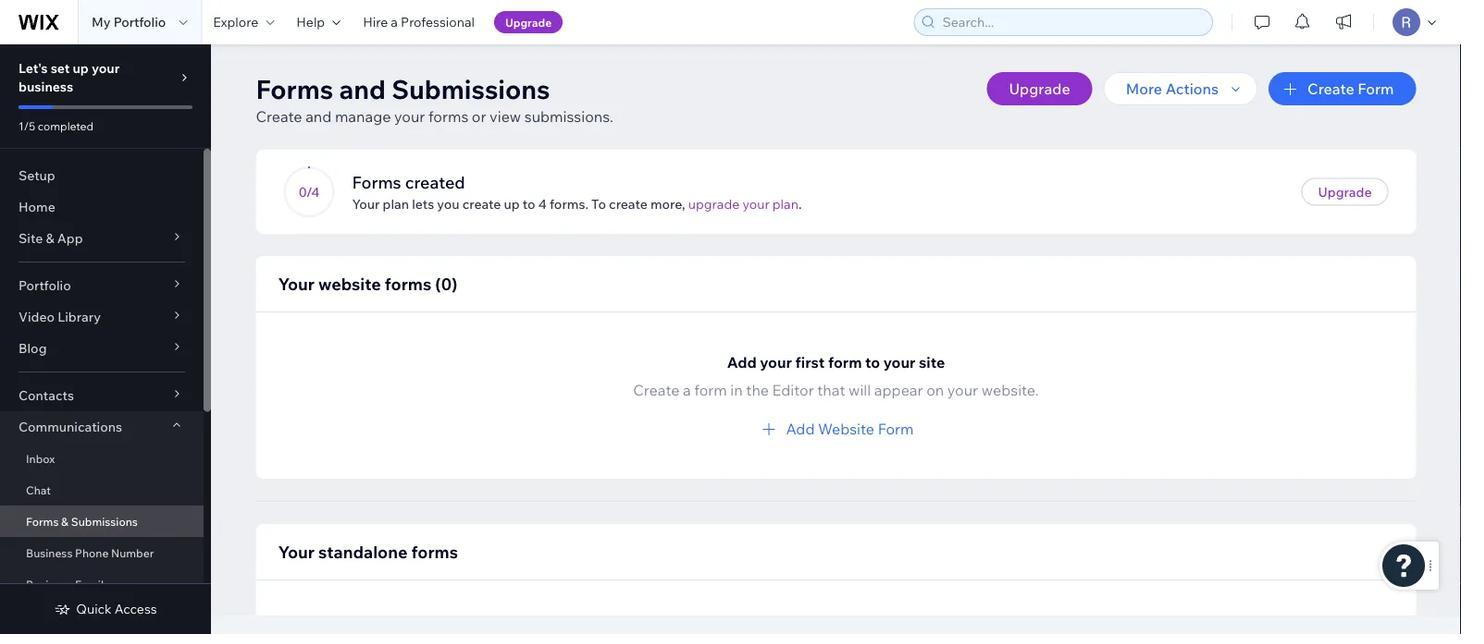 Task type: locate. For each thing, give the bounding box(es) containing it.
create right to
[[609, 196, 648, 212]]

add website form
[[786, 420, 914, 439]]

submissions.
[[525, 107, 614, 126]]

more actions
[[1126, 80, 1219, 98]]

forms inside the sidebar element
[[26, 515, 59, 529]]

forms & submissions link
[[0, 506, 204, 538]]

1 vertical spatial forms
[[385, 273, 432, 294]]

forms down help
[[256, 73, 333, 105]]

1 horizontal spatial to
[[865, 354, 880, 372]]

the
[[746, 381, 769, 400]]

upgrade button
[[494, 11, 563, 33], [987, 72, 1093, 106], [1302, 178, 1389, 206]]

1/5
[[19, 119, 35, 133]]

and left manage
[[306, 107, 332, 126]]

portfolio
[[114, 14, 166, 30], [19, 278, 71, 294]]

0 vertical spatial a
[[391, 14, 398, 30]]

1 horizontal spatial plan
[[773, 196, 799, 212]]

1 vertical spatial business
[[26, 578, 73, 592]]

1 horizontal spatial create
[[633, 381, 680, 400]]

site & app button
[[0, 223, 204, 255]]

0 horizontal spatial a
[[391, 14, 398, 30]]

0 horizontal spatial plan
[[383, 196, 409, 212]]

0 vertical spatial &
[[46, 230, 54, 247]]

up
[[73, 60, 89, 76], [504, 196, 520, 212]]

submissions up the "or"
[[392, 73, 550, 105]]

your inside let's set up your business
[[92, 60, 120, 76]]

0 vertical spatial submissions
[[392, 73, 550, 105]]

2 horizontal spatial upgrade button
[[1302, 178, 1389, 206]]

0 horizontal spatial form
[[694, 381, 727, 400]]

your left website
[[278, 273, 315, 294]]

1 horizontal spatial and
[[339, 73, 386, 105]]

0 horizontal spatial form
[[878, 420, 914, 439]]

quick access button
[[54, 602, 157, 618]]

1 horizontal spatial a
[[683, 381, 691, 400]]

upgrade
[[688, 196, 740, 212]]

forms left created
[[352, 172, 401, 193]]

submissions
[[392, 73, 550, 105], [71, 515, 138, 529]]

forms left (0)
[[385, 273, 432, 294]]

portfolio right my
[[114, 14, 166, 30]]

0 vertical spatial portfolio
[[114, 14, 166, 30]]

your right set
[[92, 60, 120, 76]]

your up editor on the bottom of page
[[760, 354, 792, 372]]

& right site on the top left
[[46, 230, 54, 247]]

more
[[1126, 80, 1163, 98]]

forms for your website forms (0)
[[385, 273, 432, 294]]

create inside button
[[1308, 80, 1355, 98]]

1 vertical spatial &
[[61, 515, 69, 529]]

1 create from the left
[[462, 196, 501, 212]]

1 business from the top
[[26, 547, 73, 560]]

home
[[19, 199, 55, 215]]

and up manage
[[339, 73, 386, 105]]

0 horizontal spatial create
[[462, 196, 501, 212]]

0 horizontal spatial up
[[73, 60, 89, 76]]

0 horizontal spatial add
[[727, 354, 757, 372]]

contacts
[[19, 388, 74, 404]]

more,
[[651, 196, 685, 212]]

forms for your standalone forms
[[411, 542, 458, 563]]

your
[[352, 196, 380, 212], [278, 273, 315, 294], [278, 542, 315, 563]]

add inside button
[[786, 420, 815, 439]]

business up business email
[[26, 547, 73, 560]]

0 vertical spatial upgrade button
[[494, 11, 563, 33]]

2 vertical spatial create
[[633, 381, 680, 400]]

& inside the site & app dropdown button
[[46, 230, 54, 247]]

0 vertical spatial and
[[339, 73, 386, 105]]

lets
[[412, 196, 434, 212]]

video library button
[[0, 302, 204, 333]]

upgrade
[[505, 15, 552, 29], [1009, 80, 1071, 98], [1318, 184, 1372, 200]]

a
[[391, 14, 398, 30], [683, 381, 691, 400]]

2 business from the top
[[26, 578, 73, 592]]

plan left lets
[[383, 196, 409, 212]]

add down editor on the bottom of page
[[786, 420, 815, 439]]

0 vertical spatial business
[[26, 547, 73, 560]]

a right hire
[[391, 14, 398, 30]]

0 horizontal spatial upgrade button
[[494, 11, 563, 33]]

form
[[828, 354, 862, 372], [694, 381, 727, 400]]

help button
[[285, 0, 352, 44]]

your left 'standalone'
[[278, 542, 315, 563]]

your for standalone
[[278, 542, 315, 563]]

0 vertical spatial form
[[828, 354, 862, 372]]

your for website
[[278, 273, 315, 294]]

help
[[296, 14, 325, 30]]

business email
[[26, 578, 104, 592]]

plan right 'upgrade'
[[773, 196, 799, 212]]

forms created your plan lets you create up to 4 forms. to create more, upgrade your plan .
[[352, 172, 802, 212]]

forms inside forms and submissions create and manage your forms or view submissions.
[[256, 73, 333, 105]]

your
[[92, 60, 120, 76], [394, 107, 425, 126], [743, 196, 770, 212], [760, 354, 792, 372], [884, 354, 916, 372], [948, 381, 978, 400]]

submissions inside the sidebar element
[[71, 515, 138, 529]]

1 vertical spatial form
[[878, 420, 914, 439]]

add your first form to your site create a form in the editor that will appear on your website.
[[633, 354, 1039, 400]]

1 plan from the left
[[383, 196, 409, 212]]

1 vertical spatial portfolio
[[19, 278, 71, 294]]

0 horizontal spatial upgrade
[[505, 15, 552, 29]]

create
[[1308, 80, 1355, 98], [256, 107, 302, 126], [633, 381, 680, 400]]

business phone number link
[[0, 538, 204, 569]]

1 vertical spatial your
[[278, 273, 315, 294]]

sidebar element
[[0, 44, 211, 635]]

up left '4'
[[504, 196, 520, 212]]

appear
[[874, 381, 923, 400]]

add
[[727, 354, 757, 372], [786, 420, 815, 439]]

form left "in"
[[694, 381, 727, 400]]

0 horizontal spatial create
[[256, 107, 302, 126]]

2 horizontal spatial forms
[[352, 172, 401, 193]]

1 vertical spatial add
[[786, 420, 815, 439]]

business
[[26, 547, 73, 560], [26, 578, 73, 592]]

forms left the "or"
[[428, 107, 469, 126]]

plan
[[383, 196, 409, 212], [773, 196, 799, 212]]

form
[[1358, 80, 1394, 98], [878, 420, 914, 439]]

blog button
[[0, 333, 204, 365]]

Search... field
[[937, 9, 1207, 35]]

0 vertical spatial upgrade
[[505, 15, 552, 29]]

professional
[[401, 14, 475, 30]]

and
[[339, 73, 386, 105], [306, 107, 332, 126]]

form up that
[[828, 354, 862, 372]]

forms
[[428, 107, 469, 126], [385, 273, 432, 294], [411, 542, 458, 563]]

1 vertical spatial to
[[865, 354, 880, 372]]

0 vertical spatial your
[[352, 196, 380, 212]]

0 vertical spatial up
[[73, 60, 89, 76]]

video
[[19, 309, 55, 325]]

quick
[[76, 602, 112, 618]]

0 vertical spatial to
[[523, 196, 535, 212]]

1 horizontal spatial upgrade
[[1009, 80, 1071, 98]]

up inside let's set up your business
[[73, 60, 89, 76]]

chat link
[[0, 475, 204, 506]]

1 vertical spatial submissions
[[71, 515, 138, 529]]

communications button
[[0, 412, 204, 443]]

&
[[46, 230, 54, 247], [61, 515, 69, 529]]

business
[[19, 79, 73, 95]]

1 vertical spatial and
[[306, 107, 332, 126]]

your right 'upgrade'
[[743, 196, 770, 212]]

chat
[[26, 484, 51, 497]]

forms.
[[550, 196, 589, 212]]

2 vertical spatial your
[[278, 542, 315, 563]]

portfolio up video
[[19, 278, 71, 294]]

inbox
[[26, 452, 55, 466]]

forms for forms created
[[352, 172, 401, 193]]

(0)
[[435, 273, 458, 294]]

create right you
[[462, 196, 501, 212]]

standalone
[[318, 542, 408, 563]]

to
[[592, 196, 606, 212]]

up inside 'forms created your plan lets you create up to 4 forms. to create more, upgrade your plan .'
[[504, 196, 520, 212]]

add inside add your first form to your site create a form in the editor that will appear on your website.
[[727, 354, 757, 372]]

your right on
[[948, 381, 978, 400]]

up right set
[[73, 60, 89, 76]]

0 horizontal spatial &
[[46, 230, 54, 247]]

2 create from the left
[[609, 196, 648, 212]]

& inside forms & submissions link
[[61, 515, 69, 529]]

hire
[[363, 14, 388, 30]]

1 horizontal spatial submissions
[[392, 73, 550, 105]]

business left email
[[26, 578, 73, 592]]

forms inside forms and submissions create and manage your forms or view submissions.
[[428, 107, 469, 126]]

create inside forms and submissions create and manage your forms or view submissions.
[[256, 107, 302, 126]]

1 vertical spatial upgrade
[[1009, 80, 1071, 98]]

1 vertical spatial create
[[256, 107, 302, 126]]

submissions inside forms and submissions create and manage your forms or view submissions.
[[392, 73, 550, 105]]

1 horizontal spatial forms
[[256, 73, 333, 105]]

0 vertical spatial create
[[1308, 80, 1355, 98]]

0 vertical spatial forms
[[256, 73, 333, 105]]

add up "in"
[[727, 354, 757, 372]]

4
[[538, 196, 547, 212]]

& up business phone number
[[61, 515, 69, 529]]

1/5 completed
[[19, 119, 94, 133]]

0 vertical spatial forms
[[428, 107, 469, 126]]

forms down chat
[[26, 515, 59, 529]]

forms
[[256, 73, 333, 105], [352, 172, 401, 193], [26, 515, 59, 529]]

.
[[799, 196, 802, 212]]

create form button
[[1269, 72, 1416, 106]]

site & app
[[19, 230, 83, 247]]

0 vertical spatial add
[[727, 354, 757, 372]]

0 horizontal spatial portfolio
[[19, 278, 71, 294]]

website
[[818, 420, 875, 439]]

website.
[[982, 381, 1039, 400]]

let's set up your business
[[19, 60, 120, 95]]

your right manage
[[394, 107, 425, 126]]

a left "in"
[[683, 381, 691, 400]]

to left '4'
[[523, 196, 535, 212]]

2 vertical spatial forms
[[411, 542, 458, 563]]

forms inside 'forms created your plan lets you create up to 4 forms. to create more, upgrade your plan .'
[[352, 172, 401, 193]]

your left lets
[[352, 196, 380, 212]]

1 horizontal spatial upgrade button
[[987, 72, 1093, 106]]

1 horizontal spatial form
[[1358, 80, 1394, 98]]

to up will
[[865, 354, 880, 372]]

0 horizontal spatial submissions
[[71, 515, 138, 529]]

2 horizontal spatial upgrade
[[1318, 184, 1372, 200]]

1 horizontal spatial up
[[504, 196, 520, 212]]

0 horizontal spatial to
[[523, 196, 535, 212]]

0 horizontal spatial forms
[[26, 515, 59, 529]]

set
[[51, 60, 70, 76]]

1 vertical spatial a
[[683, 381, 691, 400]]

1 horizontal spatial &
[[61, 515, 69, 529]]

hire a professional
[[363, 14, 475, 30]]

business phone number
[[26, 547, 154, 560]]

more actions button
[[1104, 72, 1258, 106]]

your inside 'forms created your plan lets you create up to 4 forms. to create more, upgrade your plan .'
[[352, 196, 380, 212]]

2 vertical spatial forms
[[26, 515, 59, 529]]

1 vertical spatial forms
[[352, 172, 401, 193]]

forms right 'standalone'
[[411, 542, 458, 563]]

1 horizontal spatial create
[[609, 196, 648, 212]]

submissions down chat link
[[71, 515, 138, 529]]

that
[[817, 381, 845, 400]]

create
[[462, 196, 501, 212], [609, 196, 648, 212]]

2 horizontal spatial create
[[1308, 80, 1355, 98]]

1 vertical spatial up
[[504, 196, 520, 212]]

1 horizontal spatial add
[[786, 420, 815, 439]]



Task type: vqa. For each thing, say whether or not it's contained in the screenshot.
quote
no



Task type: describe. For each thing, give the bounding box(es) containing it.
completed
[[38, 119, 94, 133]]

add for website
[[786, 420, 815, 439]]

0 horizontal spatial and
[[306, 107, 332, 126]]

your inside 'forms created your plan lets you create up to 4 forms. to create more, upgrade your plan .'
[[743, 196, 770, 212]]

communications
[[19, 419, 122, 435]]

1 horizontal spatial form
[[828, 354, 862, 372]]

to inside 'forms created your plan lets you create up to 4 forms. to create more, upgrade your plan .'
[[523, 196, 535, 212]]

submissions for &
[[71, 515, 138, 529]]

0 vertical spatial form
[[1358, 80, 1394, 98]]

forms and submissions create and manage your forms or view submissions.
[[256, 73, 614, 126]]

first
[[795, 354, 825, 372]]

access
[[115, 602, 157, 618]]

your standalone forms
[[278, 542, 458, 563]]

you
[[437, 196, 460, 212]]

my portfolio
[[92, 14, 166, 30]]

manage
[[335, 107, 391, 126]]

0/4
[[299, 184, 320, 200]]

& for forms
[[61, 515, 69, 529]]

editor
[[772, 381, 814, 400]]

forms for forms and submissions
[[256, 73, 333, 105]]

2 vertical spatial upgrade
[[1318, 184, 1372, 200]]

add website form button
[[758, 418, 914, 441]]

quick access
[[76, 602, 157, 618]]

create form
[[1308, 80, 1394, 98]]

forms & submissions
[[26, 515, 138, 529]]

hire a professional link
[[352, 0, 486, 44]]

email
[[75, 578, 104, 592]]

portfolio inside 'popup button'
[[19, 278, 71, 294]]

explore
[[213, 14, 258, 30]]

video library
[[19, 309, 101, 325]]

setup
[[19, 168, 55, 184]]

submissions for and
[[392, 73, 550, 105]]

phone
[[75, 547, 109, 560]]

business email link
[[0, 569, 204, 601]]

1 vertical spatial form
[[694, 381, 727, 400]]

library
[[58, 309, 101, 325]]

contacts button
[[0, 380, 204, 412]]

my
[[92, 14, 111, 30]]

your inside forms and submissions create and manage your forms or view submissions.
[[394, 107, 425, 126]]

portfolio button
[[0, 270, 204, 302]]

site
[[19, 230, 43, 247]]

1 horizontal spatial portfolio
[[114, 14, 166, 30]]

a inside add your first form to your site create a form in the editor that will appear on your website.
[[683, 381, 691, 400]]

view
[[490, 107, 521, 126]]

number
[[111, 547, 154, 560]]

2 plan from the left
[[773, 196, 799, 212]]

upgrade your plan link
[[688, 196, 799, 213]]

website
[[318, 273, 381, 294]]

site
[[919, 354, 945, 372]]

create inside add your first form to your site create a form in the editor that will appear on your website.
[[633, 381, 680, 400]]

let's
[[19, 60, 48, 76]]

in
[[731, 381, 743, 400]]

inbox link
[[0, 443, 204, 475]]

actions
[[1166, 80, 1219, 98]]

created
[[405, 172, 465, 193]]

will
[[849, 381, 871, 400]]

setup link
[[0, 160, 204, 192]]

blog
[[19, 341, 47, 357]]

app
[[57, 230, 83, 247]]

your up appear
[[884, 354, 916, 372]]

business for business email
[[26, 578, 73, 592]]

& for site
[[46, 230, 54, 247]]

or
[[472, 107, 486, 126]]

to inside add your first form to your site create a form in the editor that will appear on your website.
[[865, 354, 880, 372]]

home link
[[0, 192, 204, 223]]

on
[[927, 381, 944, 400]]

add for your
[[727, 354, 757, 372]]

your website forms (0)
[[278, 273, 458, 294]]

business for business phone number
[[26, 547, 73, 560]]

2 vertical spatial upgrade button
[[1302, 178, 1389, 206]]

1 vertical spatial upgrade button
[[987, 72, 1093, 106]]



